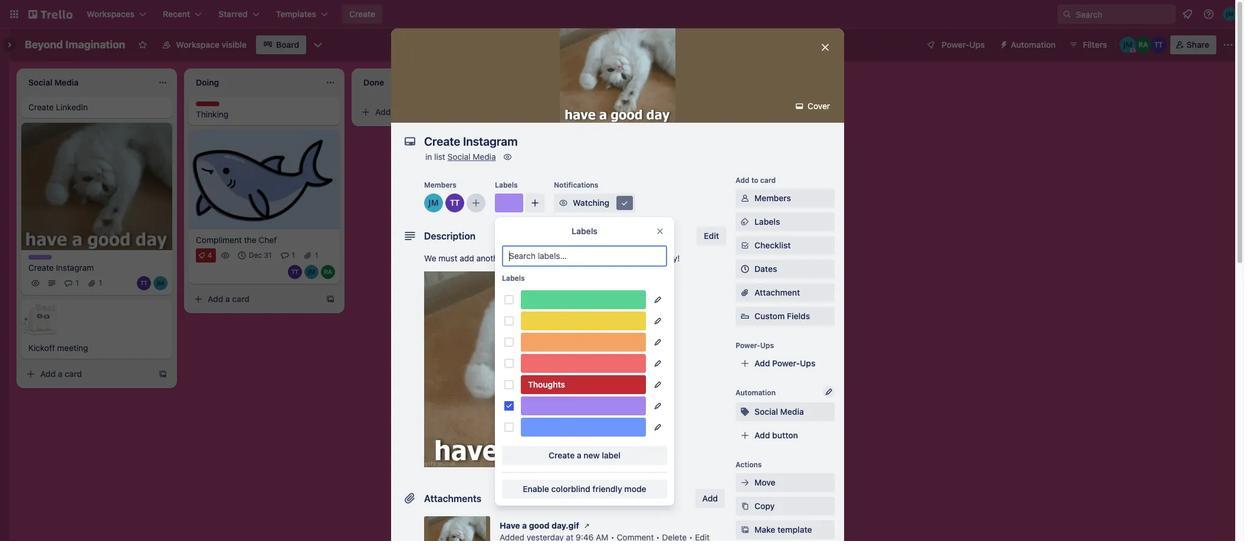 Task type: locate. For each thing, give the bounding box(es) containing it.
share button
[[1171, 35, 1217, 54]]

sm image
[[995, 35, 1011, 52], [502, 151, 514, 163], [739, 192, 751, 204], [619, 197, 631, 209], [739, 406, 751, 418], [581, 520, 593, 532]]

beyond imagination
[[25, 38, 125, 51]]

good
[[529, 521, 550, 531]]

add power-ups link
[[736, 354, 835, 373]]

back to home image
[[28, 5, 73, 24]]

move
[[755, 477, 776, 487]]

ruby anderson (rubyanderson7) image
[[321, 265, 335, 279]]

labels down social
[[502, 274, 525, 283]]

0 vertical spatial add a card button
[[356, 103, 489, 122]]

1 horizontal spatial media
[[781, 407, 804, 417]]

color: purple, title: none image up color: blue, title: none image
[[521, 397, 646, 415]]

linkedin
[[56, 102, 88, 112]]

0 vertical spatial to
[[752, 176, 759, 185]]

0 horizontal spatial power-ups
[[736, 341, 774, 350]]

0 horizontal spatial media
[[473, 152, 496, 162]]

2 vertical spatial add a card button
[[21, 365, 153, 384]]

1 vertical spatial social
[[755, 407, 778, 417]]

0 horizontal spatial thoughts
[[196, 102, 228, 110]]

have a good day.gif
[[500, 521, 580, 531]]

0 horizontal spatial social
[[448, 152, 471, 162]]

labels up "checklist"
[[755, 217, 780, 227]]

2 horizontal spatial power-
[[942, 40, 970, 50]]

social up add button
[[755, 407, 778, 417]]

1 horizontal spatial power-ups
[[942, 40, 985, 50]]

1
[[292, 251, 295, 259], [315, 251, 318, 259], [76, 279, 79, 288], [99, 279, 102, 288]]

color: purple, title: none image right add members to card image
[[495, 194, 523, 212]]

sm image inside move link
[[739, 477, 751, 489]]

attachments
[[424, 493, 482, 504]]

1 horizontal spatial to
[[752, 176, 759, 185]]

1 horizontal spatial terry turtle (terryturtle) image
[[288, 265, 302, 279]]

list
[[591, 76, 602, 86], [434, 152, 445, 162]]

2 horizontal spatial add a card
[[375, 107, 417, 117]]

cover
[[806, 101, 830, 111]]

sm image right watching
[[619, 197, 631, 209]]

chef
[[259, 235, 277, 245]]

None text field
[[418, 131, 808, 152]]

labels
[[495, 181, 518, 189], [755, 217, 780, 227], [572, 226, 598, 236], [502, 274, 525, 283]]

1 horizontal spatial thoughts
[[528, 379, 565, 390]]

a
[[393, 107, 398, 117], [226, 294, 230, 304], [58, 369, 62, 379], [577, 450, 582, 460], [522, 521, 527, 531]]

1 horizontal spatial create from template… image
[[326, 294, 335, 304]]

instagram
[[56, 263, 94, 273]]

sm image inside labels link
[[739, 216, 751, 228]]

thoughts
[[196, 102, 228, 110], [528, 379, 565, 390]]

enable colorblind friendly mode
[[523, 484, 647, 494]]

2 horizontal spatial add a card button
[[356, 103, 489, 122]]

sm image inside checklist link
[[739, 240, 751, 251]]

1 vertical spatial list
[[434, 152, 445, 162]]

thoughts for thoughts thinking
[[196, 102, 228, 110]]

friendly
[[593, 484, 622, 494]]

0 vertical spatial color: purple, title: none image
[[495, 194, 523, 212]]

0 horizontal spatial automation
[[736, 388, 776, 397]]

add button
[[696, 489, 725, 508]]

0 vertical spatial power-ups
[[942, 40, 985, 50]]

to right media
[[558, 253, 565, 263]]

create linkedin link
[[28, 102, 165, 113]]

have\_a\_good\_day.gif image
[[424, 271, 664, 467]]

terry turtle (terryturtle) image for the leftmost jeremy miller (jeremymiller198) icon
[[288, 265, 302, 279]]

our
[[602, 253, 615, 263]]

template
[[778, 525, 812, 535]]

custom fields button
[[736, 310, 835, 322]]

members link
[[736, 189, 835, 208]]

sm image inside cover link
[[794, 100, 806, 112]]

create for create instagram
[[28, 263, 54, 273]]

1 vertical spatial color: purple, title: none image
[[521, 397, 646, 415]]

attachment button
[[736, 283, 835, 302]]

terry turtle (terryturtle) image down create instagram link
[[137, 276, 151, 291]]

sm image left social media
[[739, 406, 751, 418]]

members down add to card on the right of the page
[[755, 193, 791, 203]]

sm image down add to card on the right of the page
[[739, 192, 751, 204]]

1 vertical spatial another
[[477, 253, 506, 263]]

1 vertical spatial ups
[[761, 341, 774, 350]]

members up terry turtle (terryturtle) icon
[[424, 181, 457, 189]]

1 vertical spatial color: bold red, title: "thoughts" element
[[521, 375, 646, 394]]

button
[[773, 430, 798, 440]]

create for create a new label
[[549, 450, 575, 460]]

2 vertical spatial add a card
[[40, 369, 82, 379]]

jeremy miller (jeremymiller198) image
[[424, 194, 443, 212], [305, 265, 319, 279]]

Board name text field
[[19, 35, 131, 54]]

1 horizontal spatial color: bold red, title: "thoughts" element
[[521, 375, 646, 394]]

0 vertical spatial another
[[558, 76, 589, 86]]

color: bold red, title: "thoughts" element
[[196, 102, 228, 110], [521, 375, 646, 394]]

jeremy miller (jeremymiller198) image
[[1223, 7, 1238, 21], [1120, 37, 1136, 53], [153, 276, 168, 291]]

ups up add power-ups
[[761, 341, 774, 350]]

media inside button
[[781, 407, 804, 417]]

0 vertical spatial ups
[[970, 40, 985, 50]]

add button button
[[736, 426, 835, 445]]

0 vertical spatial power-
[[942, 40, 970, 50]]

create
[[349, 9, 375, 19], [28, 102, 54, 112], [28, 263, 54, 273], [549, 450, 575, 460]]

workspace visible button
[[155, 35, 254, 54]]

0 vertical spatial create from template… image
[[326, 294, 335, 304]]

31
[[264, 251, 272, 259]]

social right in
[[448, 152, 471, 162]]

1 horizontal spatial list
[[591, 76, 602, 86]]

power-ups inside button
[[942, 40, 985, 50]]

copy link
[[736, 497, 835, 516]]

primary element
[[0, 0, 1245, 28]]

power-
[[942, 40, 970, 50], [736, 341, 761, 350], [773, 358, 800, 368]]

1 vertical spatial add a card
[[208, 294, 250, 304]]

media
[[473, 152, 496, 162], [781, 407, 804, 417]]

0 horizontal spatial members
[[424, 181, 457, 189]]

2 horizontal spatial ups
[[970, 40, 985, 50]]

0 horizontal spatial terry turtle (terryturtle) image
[[137, 276, 151, 291]]

sm image inside make template link
[[739, 524, 751, 536]]

add to card
[[736, 176, 776, 185]]

0 horizontal spatial color: bold red, title: "thoughts" element
[[196, 102, 228, 110]]

power-ups
[[942, 40, 985, 50], [736, 341, 774, 350]]

sm image inside the watching button
[[619, 197, 631, 209]]

youth
[[617, 253, 638, 263]]

0 horizontal spatial add a card button
[[21, 365, 153, 384]]

terry turtle (terryturtle) image
[[446, 194, 464, 212]]

0 vertical spatial jeremy miller (jeremymiller198) image
[[424, 194, 443, 212]]

sm image inside the watching button
[[558, 197, 569, 209]]

1 vertical spatial media
[[781, 407, 804, 417]]

power-ups button
[[918, 35, 992, 54]]

1 horizontal spatial power-
[[773, 358, 800, 368]]

labels down social media link
[[495, 181, 518, 189]]

custom
[[755, 311, 785, 321]]

0 vertical spatial social
[[448, 152, 471, 162]]

color: orange, title: none image
[[521, 333, 646, 352]]

the
[[244, 235, 256, 245]]

a for the topmost add a card button
[[393, 107, 398, 117]]

0 vertical spatial add a card
[[375, 107, 417, 117]]

compliment the chef link
[[196, 234, 333, 246]]

create inside primary element
[[349, 9, 375, 19]]

sm image for move
[[739, 477, 751, 489]]

another
[[558, 76, 589, 86], [477, 253, 506, 263]]

terry turtle (terryturtle) image left share button
[[1151, 37, 1167, 53]]

checklist link
[[736, 236, 835, 255]]

card
[[400, 107, 417, 117], [761, 176, 776, 185], [232, 294, 250, 304], [65, 369, 82, 379]]

add a card button down kickoff meeting link
[[21, 365, 153, 384]]

ups inside button
[[970, 40, 985, 50]]

add a card for the topmost add a card button
[[375, 107, 417, 117]]

social media button
[[736, 402, 835, 421]]

members
[[424, 181, 457, 189], [755, 193, 791, 203]]

automation up social media
[[736, 388, 776, 397]]

2 horizontal spatial jeremy miller (jeremymiller198) image
[[1223, 7, 1238, 21]]

add a card button up in
[[356, 103, 489, 122]]

actions
[[736, 460, 762, 469]]

1 horizontal spatial social
[[755, 407, 778, 417]]

to up members link
[[752, 176, 759, 185]]

0 horizontal spatial power-
[[736, 341, 761, 350]]

0 vertical spatial list
[[591, 76, 602, 86]]

media up add members to card image
[[473, 152, 496, 162]]

ups
[[970, 40, 985, 50], [761, 341, 774, 350], [800, 358, 816, 368]]

terry turtle (terryturtle) image left ruby anderson (rubyanderson7) icon
[[288, 265, 302, 279]]

sm image inside social media button
[[739, 406, 751, 418]]

1 vertical spatial jeremy miller (jeremymiller198) image
[[1120, 37, 1136, 53]]

ups left automation button
[[970, 40, 985, 50]]

add a card button
[[356, 103, 489, 122], [189, 290, 321, 308], [21, 365, 153, 384]]

1 horizontal spatial another
[[558, 76, 589, 86]]

add
[[460, 253, 474, 263]]

attachment
[[755, 287, 800, 297]]

1 horizontal spatial jeremy miller (jeremymiller198) image
[[424, 194, 443, 212]]

Search labels… text field
[[502, 246, 667, 267]]

2 vertical spatial jeremy miller (jeremymiller198) image
[[153, 276, 168, 291]]

add a card button down dec 31 checkbox
[[189, 290, 321, 308]]

1 horizontal spatial automation
[[1011, 40, 1056, 50]]

0 vertical spatial members
[[424, 181, 457, 189]]

mode
[[625, 484, 647, 494]]

media up button
[[781, 407, 804, 417]]

1 vertical spatial power-
[[736, 341, 761, 350]]

colorblind
[[552, 484, 591, 494]]

credibility!
[[640, 253, 680, 263]]

1 vertical spatial thoughts
[[528, 379, 565, 390]]

create from template… image for the middle add a card button
[[326, 294, 335, 304]]

thoughts thinking
[[196, 102, 229, 119]]

0 horizontal spatial add a card
[[40, 369, 82, 379]]

card for leftmost add a card button
[[65, 369, 82, 379]]

1 vertical spatial jeremy miller (jeremymiller198) image
[[305, 265, 319, 279]]

sm image right power-ups button
[[995, 35, 1011, 52]]

dec 31
[[249, 251, 272, 259]]

search image
[[1063, 9, 1072, 19]]

ups down fields
[[800, 358, 816, 368]]

jeremy miller (jeremymiller198) image left ruby anderson (rubyanderson7) icon
[[305, 265, 319, 279]]

1 horizontal spatial add a card
[[208, 294, 250, 304]]

automation left filters button
[[1011, 40, 1056, 50]]

1 vertical spatial create from template… image
[[158, 370, 168, 379]]

terry turtle (terryturtle) image
[[1151, 37, 1167, 53], [288, 265, 302, 279], [137, 276, 151, 291]]

compliment the chef
[[196, 235, 277, 245]]

0 vertical spatial jeremy miller (jeremymiller198) image
[[1223, 7, 1238, 21]]

share
[[1187, 40, 1210, 50]]

jeremy miller (jeremymiller198) image left terry turtle (terryturtle) icon
[[424, 194, 443, 212]]

1 horizontal spatial members
[[755, 193, 791, 203]]

2 horizontal spatial terry turtle (terryturtle) image
[[1151, 37, 1167, 53]]

create from template… image
[[326, 294, 335, 304], [158, 370, 168, 379]]

watching
[[573, 198, 610, 208]]

show menu image
[[1223, 39, 1235, 51]]

0 horizontal spatial to
[[558, 253, 565, 263]]

1 horizontal spatial ups
[[800, 358, 816, 368]]

0 horizontal spatial ups
[[761, 341, 774, 350]]

star or unstar board image
[[138, 40, 148, 50]]

sm image inside copy link
[[739, 500, 751, 512]]

color: yellow, title: none image
[[521, 312, 646, 330]]

social media link
[[448, 152, 496, 162]]

automation
[[1011, 40, 1056, 50], [736, 388, 776, 397]]

add
[[541, 76, 556, 86], [375, 107, 391, 117], [736, 176, 750, 185], [208, 294, 223, 304], [755, 358, 770, 368], [40, 369, 56, 379], [755, 430, 770, 440], [703, 493, 718, 503]]

create for create
[[349, 9, 375, 19]]

Search field
[[1072, 5, 1176, 23]]

2 vertical spatial ups
[[800, 358, 816, 368]]

board link
[[256, 35, 306, 54]]

sm image
[[794, 100, 806, 112], [558, 197, 569, 209], [739, 216, 751, 228], [739, 240, 751, 251], [739, 477, 751, 489], [739, 500, 751, 512], [739, 524, 751, 536]]

1 vertical spatial add a card button
[[189, 290, 321, 308]]

create a new label
[[549, 450, 621, 460]]

0 horizontal spatial create from template… image
[[158, 370, 168, 379]]

2 vertical spatial power-
[[773, 358, 800, 368]]

0 vertical spatial thoughts
[[196, 102, 228, 110]]

add button
[[755, 430, 798, 440]]

0 vertical spatial color: bold red, title: "thoughts" element
[[196, 102, 228, 110]]

must
[[439, 253, 458, 263]]

filters
[[1083, 40, 1108, 50]]

1 vertical spatial members
[[755, 193, 791, 203]]

0 vertical spatial automation
[[1011, 40, 1056, 50]]

thoughts inside thoughts thinking
[[196, 102, 228, 110]]

to
[[752, 176, 759, 185], [558, 253, 565, 263]]

color: purple, title: none image
[[495, 194, 523, 212], [521, 397, 646, 415]]

add a card
[[375, 107, 417, 117], [208, 294, 250, 304], [40, 369, 82, 379]]

color: purple, title: none image
[[28, 255, 52, 260]]



Task type: describe. For each thing, give the bounding box(es) containing it.
kickoff meeting
[[28, 343, 88, 353]]

create instagram link
[[28, 262, 165, 274]]

customize views image
[[312, 39, 324, 51]]

have
[[500, 521, 520, 531]]

Dec 31 checkbox
[[235, 248, 275, 262]]

0 horizontal spatial jeremy miller (jeremymiller198) image
[[305, 265, 319, 279]]

media
[[532, 253, 556, 263]]

custom fields
[[755, 311, 810, 321]]

in list social media
[[426, 152, 496, 162]]

1 vertical spatial automation
[[736, 388, 776, 397]]

list inside add another list button
[[591, 76, 602, 86]]

new
[[584, 450, 600, 460]]

workspace
[[176, 40, 220, 50]]

thinking
[[196, 109, 229, 119]]

day.gif
[[552, 521, 580, 531]]

move link
[[736, 473, 835, 492]]

create a new label button
[[502, 446, 667, 465]]

add members to card image
[[472, 197, 481, 209]]

0 horizontal spatial another
[[477, 253, 506, 263]]

filters button
[[1066, 35, 1111, 54]]

4
[[208, 251, 212, 259]]

beyond
[[25, 38, 63, 51]]

fields
[[787, 311, 810, 321]]

a for the middle add a card button
[[226, 294, 230, 304]]

ruby anderson (rubyanderson7) image
[[1135, 37, 1152, 53]]

0 vertical spatial media
[[473, 152, 496, 162]]

dates button
[[736, 260, 835, 279]]

we
[[424, 253, 436, 263]]

power- inside button
[[942, 40, 970, 50]]

1 horizontal spatial jeremy miller (jeremymiller198) image
[[1120, 37, 1136, 53]]

card for the middle add a card button
[[232, 294, 250, 304]]

meeting
[[57, 343, 88, 353]]

create for create linkedin
[[28, 102, 54, 112]]

we must add another social media to increase our youth credibility!
[[424, 253, 680, 263]]

kickoff meeting link
[[28, 343, 165, 354]]

0 horizontal spatial list
[[434, 152, 445, 162]]

card for the topmost add a card button
[[400, 107, 417, 117]]

social inside button
[[755, 407, 778, 417]]

1 vertical spatial power-ups
[[736, 341, 774, 350]]

1 horizontal spatial add a card button
[[189, 290, 321, 308]]

a for leftmost add a card button
[[58, 369, 62, 379]]

board
[[276, 40, 299, 50]]

edit
[[704, 231, 719, 241]]

sm image right social media link
[[502, 151, 514, 163]]

workspace visible
[[176, 40, 247, 50]]

sm image right day.gif
[[581, 520, 593, 532]]

label
[[602, 450, 621, 460]]

make template link
[[736, 521, 835, 539]]

sm image for watching
[[558, 197, 569, 209]]

cover link
[[790, 97, 837, 116]]

visible
[[222, 40, 247, 50]]

sm image for checklist
[[739, 240, 751, 251]]

make
[[755, 525, 776, 535]]

make template
[[755, 525, 812, 535]]

color: green, title: none image
[[521, 290, 646, 309]]

compliment
[[196, 235, 242, 245]]

sm image inside members link
[[739, 192, 751, 204]]

add a card for leftmost add a card button
[[40, 369, 82, 379]]

sm image for copy
[[739, 500, 751, 512]]

increase
[[568, 253, 600, 263]]

description
[[424, 231, 476, 241]]

add another list button
[[519, 68, 680, 94]]

enable colorblind friendly mode button
[[502, 480, 667, 499]]

0 horizontal spatial jeremy miller (jeremymiller198) image
[[153, 276, 168, 291]]

color: red, title: none image
[[521, 354, 646, 373]]

social
[[508, 253, 530, 263]]

labels up search labels… text box
[[572, 226, 598, 236]]

terry turtle (terryturtle) image for leftmost jeremy miller (jeremymiller198) image
[[137, 276, 151, 291]]

create instagram
[[28, 263, 94, 273]]

checklist
[[755, 240, 791, 250]]

create button
[[342, 5, 383, 24]]

labels link
[[736, 212, 835, 231]]

thinking link
[[196, 109, 333, 120]]

sm image inside automation button
[[995, 35, 1011, 52]]

copy
[[755, 501, 775, 511]]

notifications
[[554, 181, 599, 189]]

add a card for the middle add a card button
[[208, 294, 250, 304]]

enable
[[523, 484, 549, 494]]

add power-ups
[[755, 358, 816, 368]]

kickoff
[[28, 343, 55, 353]]

imagination
[[65, 38, 125, 51]]

automation inside button
[[1011, 40, 1056, 50]]

create linkedin
[[28, 102, 88, 112]]

another inside button
[[558, 76, 589, 86]]

close popover image
[[656, 227, 665, 236]]

0 notifications image
[[1181, 7, 1195, 21]]

automation button
[[995, 35, 1063, 54]]

edit button
[[697, 227, 726, 246]]

open information menu image
[[1203, 8, 1215, 20]]

add another list
[[541, 76, 602, 86]]

thoughts for thoughts
[[528, 379, 565, 390]]

watching button
[[554, 194, 636, 212]]

dates
[[755, 264, 777, 274]]

sm image for make template
[[739, 524, 751, 536]]

1 vertical spatial to
[[558, 253, 565, 263]]

color: blue, title: none image
[[521, 418, 646, 437]]

in
[[426, 152, 432, 162]]

sm image for labels
[[739, 216, 751, 228]]

social media
[[755, 407, 804, 417]]

dec
[[249, 251, 262, 259]]

create from template… image for leftmost add a card button
[[158, 370, 168, 379]]



Task type: vqa. For each thing, say whether or not it's contained in the screenshot.
the "Open help dialog" Image
no



